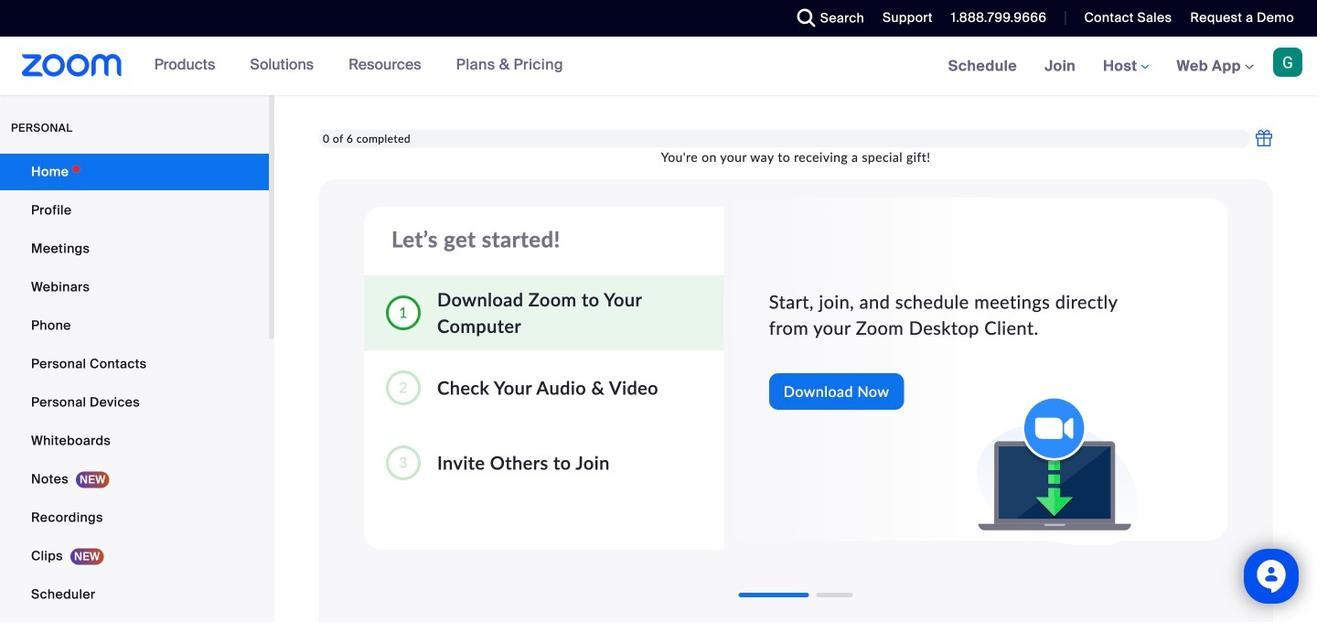 Task type: vqa. For each thing, say whether or not it's contained in the screenshot.
meetings navigation
yes



Task type: locate. For each thing, give the bounding box(es) containing it.
profile picture image
[[1274, 48, 1303, 77]]

banner
[[0, 37, 1318, 97]]

personal menu menu
[[0, 154, 269, 622]]

meetings navigation
[[935, 37, 1318, 97]]



Task type: describe. For each thing, give the bounding box(es) containing it.
zoom logo image
[[22, 54, 122, 77]]

product information navigation
[[141, 37, 577, 95]]



